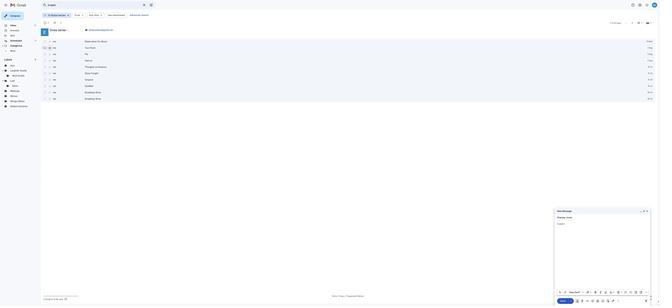 Task type: describe. For each thing, give the bounding box(es) containing it.
to
[[53, 15, 56, 18]]

broadway show link
[[94, 101, 661, 105]]

to eloise vanian button
[[47, 14, 79, 20]]

dinner
[[112, 45, 119, 48]]

from button
[[81, 14, 96, 20]]

emails
[[20, 83, 27, 86]]

meetings
[[11, 100, 22, 103]]

eloise vanian
[[55, 32, 74, 36]]

main menu image
[[4, 4, 9, 8]]

eloise vanian main content
[[45, 11, 661, 307]]

8 row from the top
[[45, 99, 661, 107]]

0 horizontal spatial grayson
[[94, 87, 104, 90]]

time
[[105, 15, 110, 18]]

2 row from the top
[[45, 50, 661, 57]]

snoozed link
[[11, 32, 21, 36]]

gems link
[[14, 94, 20, 97]]

gems
[[14, 94, 20, 97]]

work
[[14, 83, 19, 86]]

eloise inside dropdown button
[[57, 15, 64, 18]]

inbox
[[11, 27, 18, 30]]

labels
[[5, 65, 13, 68]]

search mail image
[[46, 2, 53, 9]]

1 horizontal spatial grayson
[[109, 73, 118, 76]]

goldfish
[[94, 94, 104, 97]]

show tonight link
[[94, 80, 661, 83]]

compose
[[11, 16, 22, 19]]

refresh image
[[59, 24, 62, 27]]

broadway show
[[94, 101, 112, 104]]

1 row from the top
[[45, 43, 661, 50]]

advanced search button
[[143, 14, 167, 20]]

4 row from the top
[[45, 71, 661, 78]]

eloisevaniann@gmail.com
[[99, 32, 126, 35]]

any
[[99, 15, 104, 18]]

me for thoughts
[[59, 73, 62, 76]]

thoughts
[[94, 73, 105, 76]]

reservation for dinner link
[[94, 44, 661, 48]]

scheduled
[[11, 44, 24, 47]]

categories link
[[11, 50, 25, 53]]

5 row from the top
[[45, 78, 661, 85]]

inbox link
[[11, 27, 18, 30]]

show inside broadway show link
[[106, 101, 112, 104]]

goldfish link
[[94, 94, 661, 98]]

sent
[[11, 38, 16, 41]]

grayson link
[[94, 87, 661, 91]]

sent link
[[11, 38, 16, 41]]

clear search image
[[157, 2, 164, 9]]



Task type: locate. For each thing, give the bounding box(es) containing it.
None checkbox
[[48, 52, 52, 55], [48, 59, 52, 62], [48, 66, 52, 69], [48, 73, 52, 76], [48, 101, 52, 105], [48, 52, 52, 55], [48, 59, 52, 62], [48, 66, 52, 69], [48, 73, 52, 76], [48, 101, 52, 105]]

me
[[59, 45, 62, 48], [59, 73, 62, 76], [59, 80, 62, 83], [59, 87, 62, 90], [59, 94, 62, 97], [59, 101, 62, 104]]

advanced search
[[144, 15, 165, 18]]

advanced
[[144, 15, 156, 18]]

show
[[94, 80, 101, 83], [106, 101, 112, 104]]

haircut row
[[45, 64, 661, 71]]

scheduled link
[[11, 44, 24, 47]]

labels heading
[[5, 65, 38, 68]]

labels navigation
[[0, 11, 45, 307]]

show tonight
[[94, 80, 109, 83]]

9 row from the top
[[45, 107, 661, 114]]

tonight
[[101, 80, 109, 83]]

work emails link
[[14, 83, 27, 86]]

0 vertical spatial show
[[94, 80, 101, 83]]

from
[[83, 15, 89, 18]]

3 row from the top
[[45, 57, 661, 64]]

reservation
[[94, 45, 108, 48]]

leaf link
[[11, 89, 16, 92]]

None search field
[[45, 1, 173, 10]]

1 horizontal spatial show
[[106, 101, 112, 104]]

meetings link
[[11, 100, 22, 103]]

me for broadway
[[59, 101, 62, 104]]

dazzle
[[22, 77, 30, 80]]

6 me from the top
[[59, 101, 62, 104]]

3 me from the top
[[59, 80, 62, 83]]

to eloise vanian
[[53, 15, 73, 18]]

0 vertical spatial grayson
[[109, 73, 118, 76]]

eloise down refresh icon
[[55, 32, 64, 36]]

Subject field
[[620, 248, 661, 251]]

1 vertical spatial eloise
[[55, 32, 64, 36]]

search
[[157, 15, 165, 18]]

show down thoughts
[[94, 80, 101, 83]]

Search mail text field
[[53, 4, 156, 7]]

compose button
[[1, 13, 27, 23]]

27
[[38, 27, 40, 30]]

memes
[[11, 106, 20, 109]]

1 me from the top
[[59, 45, 62, 48]]

thoughts on grayson
[[94, 73, 118, 76]]

grayson up goldfish
[[94, 87, 104, 90]]

hiya link
[[11, 71, 16, 75]]

any time
[[99, 15, 110, 18]]

has attachment
[[120, 15, 139, 18]]

any time button
[[97, 14, 116, 20]]

6 row from the top
[[45, 85, 661, 92]]

vanian inside dropdown button
[[65, 15, 73, 18]]

leaf
[[11, 89, 16, 92]]

categories
[[11, 50, 25, 53]]

row
[[45, 43, 661, 50], [45, 50, 661, 57], [45, 57, 661, 64], [45, 71, 661, 78], [45, 78, 661, 85], [45, 85, 661, 92], [45, 92, 661, 99], [45, 99, 661, 107], [45, 107, 661, 114]]

laughter dazzle
[[11, 77, 30, 80]]

advanced search options image
[[165, 2, 172, 9]]

grayson
[[109, 73, 118, 76], [94, 87, 104, 90]]

Message Body text field
[[620, 255, 661, 307]]

haircut link
[[94, 66, 661, 69]]

me for show
[[59, 80, 62, 83]]

reservation for dinner
[[94, 45, 119, 48]]

has attachment button
[[118, 14, 141, 20]]

grayson right on
[[109, 73, 118, 76]]

memes link
[[11, 106, 20, 109]]

on
[[106, 73, 108, 76]]

laughter dazzle link
[[11, 77, 30, 80]]

thoughts on grayson link
[[94, 73, 661, 76]]

attachment
[[125, 15, 139, 18]]

0 vertical spatial eloise
[[57, 15, 64, 18]]

laughter
[[11, 77, 22, 80]]

0 vertical spatial vanian
[[65, 15, 73, 18]]

1 vertical spatial grayson
[[94, 87, 104, 90]]

5 me from the top
[[59, 94, 62, 97]]

work emails
[[14, 83, 27, 86]]

1 vertical spatial vanian
[[64, 32, 74, 36]]

broadway
[[94, 101, 106, 104]]

hiya
[[11, 71, 16, 75]]

for
[[108, 45, 112, 48]]

show inside show tonight link
[[94, 80, 101, 83]]

haircut
[[94, 66, 103, 69]]

show right broadway
[[106, 101, 112, 104]]

eloise vanian footer
[[55, 32, 74, 36]]

7 row from the top
[[45, 92, 661, 99]]

eloise right to
[[57, 15, 64, 18]]

new message dialog
[[617, 232, 661, 307]]

2 me from the top
[[59, 73, 62, 76]]

4 me from the top
[[59, 87, 62, 90]]

me for reservation
[[59, 45, 62, 48]]

vanian down more "image" at the top of the page
[[64, 32, 74, 36]]

has
[[120, 15, 125, 18]]

None checkbox
[[48, 24, 52, 27], [48, 44, 52, 48], [48, 80, 52, 83], [48, 87, 52, 91], [48, 94, 52, 98], [48, 108, 52, 112], [48, 24, 52, 27], [48, 44, 52, 48], [48, 80, 52, 83], [48, 87, 52, 91], [48, 94, 52, 98], [48, 108, 52, 112]]

vanian
[[65, 15, 73, 18], [64, 32, 74, 36]]

0 horizontal spatial show
[[94, 80, 101, 83]]

1 vertical spatial show
[[106, 101, 112, 104]]

vanian up more "image" at the top of the page
[[65, 15, 73, 18]]

snoozed
[[11, 32, 21, 36]]

eloise
[[57, 15, 64, 18], [55, 32, 64, 36]]

gmail image
[[11, 2, 31, 9]]

more image
[[66, 24, 70, 27]]



Task type: vqa. For each thing, say whether or not it's contained in the screenshot.
bottommost Vanian
yes



